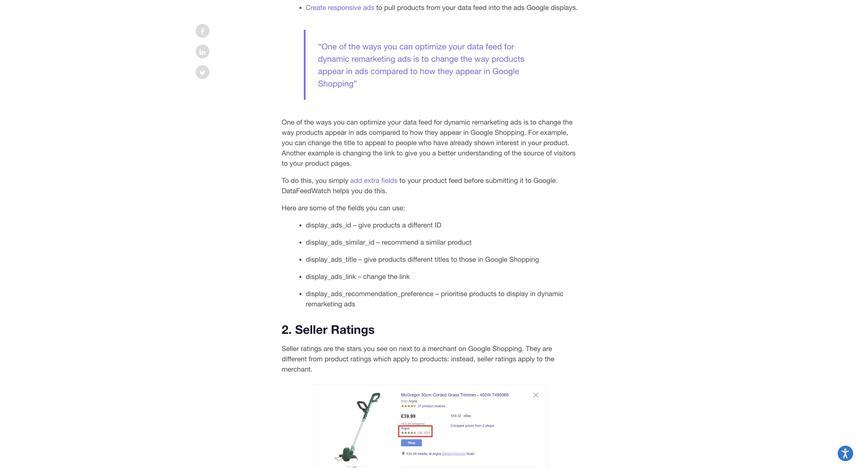 Task type: describe. For each thing, give the bounding box(es) containing it.
here are some of the fields you can use:
[[282, 204, 405, 212]]

they
[[526, 345, 541, 353]]

way for one of the ways you can optimize your data feed for dynamic remarketing ads is to change the way products appear in ads compared to how they appear in google shopping. for example, you can change the title to appeal to people who have already shown interest in your product. another example is changing the link to give you a better understanding of the source of visitors to your product pages.
[[282, 129, 294, 136]]

for for one of the ways you can optimize your data feed for dynamic remarketing ads is to change the way products appear in ads compared to how they appear in google shopping. for example, you can change the title to appeal to people who have already shown interest in your product. another example is changing the link to give you a better understanding of the source of visitors to your product pages.
[[434, 118, 443, 126]]

– for display_ads_title
[[359, 256, 362, 264]]

how for shopping.
[[410, 129, 423, 136]]

those
[[459, 256, 476, 264]]

0 horizontal spatial fields
[[348, 204, 364, 212]]

submitting
[[486, 177, 518, 185]]

stars
[[347, 345, 362, 353]]

way for one of the ways you can optimize your data feed for dynamic remarketing ads is to change the way products appear in ads compared to how they appear in google shopping
[[475, 54, 490, 64]]

merchant.
[[282, 365, 313, 373]]

you inside to your product feed before submitting it to google. datafeedwatch helps you do this.
[[352, 187, 363, 195]]

1 horizontal spatial are
[[324, 345, 333, 353]]

shopping. inside one of the ways you can optimize your data feed for dynamic remarketing ads is to change the way products appear in ads compared to how they appear in google shopping. for example, you can change the title to appeal to people who have already shown interest in your product. another example is changing the link to give you a better understanding of the source of visitors to your product pages.
[[495, 129, 527, 136]]

already
[[450, 139, 473, 147]]

0 horizontal spatial are
[[298, 204, 308, 212]]

people
[[396, 139, 417, 147]]

how for shopping
[[420, 66, 436, 76]]

– for display_ads_id
[[353, 221, 357, 229]]

it
[[520, 177, 524, 185]]

feed inside to your product feed before submitting it to google. datafeedwatch helps you do this.
[[449, 177, 463, 185]]

1 on from the left
[[390, 345, 397, 353]]

titles
[[435, 256, 449, 264]]

example,
[[541, 129, 569, 136]]

this.
[[375, 187, 387, 195]]

a up recommend
[[402, 221, 406, 229]]

2.
[[282, 323, 292, 337]]

1 vertical spatial different
[[408, 256, 433, 264]]

displays.
[[551, 4, 578, 11]]

extra
[[364, 177, 380, 185]]

product inside seller ratings are the stars you see on next to a merchant on google shopping. they are different from product ratings which apply to products: instead, seller ratings apply to the merchant.
[[325, 355, 349, 363]]

shopping inside one of the ways you can optimize your data feed for dynamic remarketing ads is to change the way products appear in ads compared to how they appear in google shopping
[[318, 79, 354, 88]]

display_ads_similar_id
[[306, 239, 375, 246]]

1 apply from the left
[[393, 355, 410, 363]]

0 vertical spatial seller
[[295, 323, 328, 337]]

appeal
[[365, 139, 386, 147]]

product.
[[544, 139, 570, 147]]

see
[[377, 345, 388, 353]]

2 on from the left
[[459, 345, 467, 353]]

who
[[419, 139, 432, 147]]

use:
[[393, 204, 405, 212]]

ways for one of the ways you can optimize your data feed for dynamic remarketing ads is to change the way products appear in ads compared to how they appear in google shopping. for example, you can change the title to appeal to people who have already shown interest in your product. another example is changing the link to give you a better understanding of the source of visitors to your product pages.
[[316, 118, 332, 126]]

into
[[489, 4, 500, 11]]

merchant
[[428, 345, 457, 353]]

dynamic inside display_ads_recommendation_preference – prioritise products to display in dynamic remarketing ads
[[538, 290, 564, 298]]

0 vertical spatial data
[[458, 4, 472, 11]]

seller
[[478, 355, 494, 363]]

example
[[308, 149, 334, 157]]

interest
[[497, 139, 519, 147]]

create
[[306, 4, 326, 11]]

feed for one of the ways you can optimize your data feed for dynamic remarketing ads is to change the way products appear in ads compared to how they appear in google shopping. for example, you can change the title to appeal to people who have already shown interest in your product. another example is changing the link to give you a better understanding of the source of visitors to your product pages.
[[419, 118, 432, 126]]

prioritise
[[441, 290, 468, 298]]

display_ads_title
[[306, 256, 357, 264]]

better
[[438, 149, 456, 157]]

to do this, you simply add extra fields
[[282, 177, 398, 185]]

one of the ways you can optimize your data feed for dynamic remarketing ads is to change the way products appear in ads compared to how they appear in google shopping
[[318, 42, 525, 88]]

they for shopping
[[438, 66, 454, 76]]

display_ads_id
[[306, 221, 351, 229]]

pages.
[[331, 159, 352, 167]]

give for a
[[359, 221, 371, 229]]

recommend
[[382, 239, 419, 246]]

source
[[524, 149, 544, 157]]

your inside to your product feed before submitting it to google. datafeedwatch helps you do this.
[[408, 177, 421, 185]]

instead,
[[451, 355, 476, 363]]

id
[[435, 221, 442, 229]]

a inside seller ratings are the stars you see on next to a merchant on google shopping. they are different from product ratings which apply to products: instead, seller ratings apply to the merchant.
[[422, 345, 426, 353]]

responsive
[[328, 4, 361, 11]]

remarketing for shopping.
[[472, 118, 509, 126]]

a left similar
[[421, 239, 424, 246]]

give inside one of the ways you can optimize your data feed for dynamic remarketing ads is to change the way products appear in ads compared to how they appear in google shopping. for example, you can change the title to appeal to people who have already shown interest in your product. another example is changing the link to give you a better understanding of the source of visitors to your product pages.
[[405, 149, 418, 157]]

add extra fields link
[[351, 177, 398, 185]]

shopping. inside seller ratings are the stars you see on next to a merchant on google shopping. they are different from product ratings which apply to products: instead, seller ratings apply to the merchant.
[[493, 345, 524, 353]]

they for shopping.
[[425, 129, 438, 136]]

seller ratings are the stars you see on next to a merchant on google shopping. they are different from product ratings which apply to products: instead, seller ratings apply to the merchant.
[[282, 345, 555, 373]]

change inside one of the ways you can optimize your data feed for dynamic remarketing ads is to change the way products appear in ads compared to how they appear in google shopping
[[431, 54, 459, 64]]

before
[[464, 177, 484, 185]]

ways for one of the ways you can optimize your data feed for dynamic remarketing ads is to change the way products appear in ads compared to how they appear in google shopping
[[363, 42, 382, 51]]

google.
[[534, 177, 558, 185]]

one for one of the ways you can optimize your data feed for dynamic remarketing ads is to change the way products appear in ads compared to how they appear in google shopping. for example, you can change the title to appeal to people who have already shown interest in your product. another example is changing the link to give you a better understanding of the source of visitors to your product pages.
[[282, 118, 295, 126]]

ads inside display_ads_recommendation_preference – prioritise products to display in dynamic remarketing ads
[[344, 300, 355, 308]]

create responsive ads to pull products from your data feed into the ads google displays.
[[306, 4, 578, 11]]

feed for one of the ways you can optimize your data feed for dynamic remarketing ads is to change the way products appear in ads compared to how they appear in google shopping
[[486, 42, 502, 51]]

create responsive ads link
[[306, 4, 375, 11]]

compared for shopping
[[371, 66, 408, 76]]

0 horizontal spatial is
[[336, 149, 341, 157]]

another
[[282, 149, 306, 157]]

visitors
[[554, 149, 576, 157]]

ratings
[[331, 323, 375, 337]]

understanding
[[458, 149, 502, 157]]

google inside one of the ways you can optimize your data feed for dynamic remarketing ads is to change the way products appear in ads compared to how they appear in google shopping
[[493, 66, 520, 76]]



Task type: vqa. For each thing, say whether or not it's contained in the screenshot.
"business operations" link
no



Task type: locate. For each thing, give the bounding box(es) containing it.
2 vertical spatial remarketing
[[306, 300, 342, 308]]

different left id
[[408, 221, 433, 229]]

screen shot 2018 08 27 at 1.34.34 pm  2 image
[[310, 382, 551, 469]]

in
[[346, 66, 353, 76], [484, 66, 491, 76], [349, 129, 354, 136], [464, 129, 469, 136], [521, 139, 527, 147], [478, 256, 484, 264], [530, 290, 536, 298]]

feed inside one of the ways you can optimize your data feed for dynamic remarketing ads is to change the way products appear in ads compared to how they appear in google shopping
[[486, 42, 502, 51]]

1 vertical spatial is
[[524, 118, 529, 126]]

– up display_ads_link – change the link
[[359, 256, 362, 264]]

1 horizontal spatial remarketing
[[352, 54, 396, 64]]

for inside one of the ways you can optimize your data feed for dynamic remarketing ads is to change the way products appear in ads compared to how they appear in google shopping
[[505, 42, 515, 51]]

give down here are some of the fields you can use:
[[359, 221, 371, 229]]

0 vertical spatial remarketing
[[352, 54, 396, 64]]

products:
[[420, 355, 449, 363]]

datafeedwatch
[[282, 187, 331, 195]]

display_ads_id – give products a different id
[[306, 221, 442, 229]]

1 vertical spatial seller
[[282, 345, 299, 353]]

0 vertical spatial do
[[291, 177, 299, 185]]

compared for shopping.
[[369, 129, 400, 136]]

your inside one of the ways you can optimize your data feed for dynamic remarketing ads is to change the way products appear in ads compared to how they appear in google shopping
[[449, 42, 465, 51]]

to
[[376, 4, 383, 11], [422, 54, 429, 64], [411, 66, 418, 76], [531, 118, 537, 126], [402, 129, 408, 136], [357, 139, 363, 147], [388, 139, 394, 147], [397, 149, 403, 157], [282, 159, 288, 167], [400, 177, 406, 185], [526, 177, 532, 185], [451, 256, 457, 264], [499, 290, 505, 298], [414, 345, 421, 353], [412, 355, 418, 363], [537, 355, 543, 363]]

1 vertical spatial how
[[410, 129, 423, 136]]

display_ads_title – give products different titles to those in google shopping
[[306, 256, 539, 264]]

they
[[438, 66, 454, 76], [425, 129, 438, 136]]

for
[[505, 42, 515, 51], [434, 118, 443, 126]]

shopping. up seller
[[493, 345, 524, 353]]

1 horizontal spatial from
[[427, 4, 441, 11]]

1 vertical spatial data
[[467, 42, 484, 51]]

you inside one of the ways you can optimize your data feed for dynamic remarketing ads is to change the way products appear in ads compared to how they appear in google shopping
[[384, 42, 397, 51]]

title
[[344, 139, 355, 147]]

ratings
[[301, 345, 322, 353], [351, 355, 372, 363], [496, 355, 517, 363]]

give for different
[[364, 256, 377, 264]]

optimize for one of the ways you can optimize your data feed for dynamic remarketing ads is to change the way products appear in ads compared to how they appear in google shopping. for example, you can change the title to appeal to people who have already shown interest in your product. another example is changing the link to give you a better understanding of the source of visitors to your product pages.
[[360, 118, 386, 126]]

1 horizontal spatial link
[[400, 273, 410, 281]]

link down appeal
[[385, 149, 395, 157]]

remarketing for shopping
[[352, 54, 396, 64]]

1 horizontal spatial optimize
[[415, 42, 447, 51]]

0 vertical spatial shopping.
[[495, 129, 527, 136]]

pull
[[384, 4, 395, 11]]

0 vertical spatial different
[[408, 221, 433, 229]]

0 horizontal spatial on
[[390, 345, 397, 353]]

is inside one of the ways you can optimize your data feed for dynamic remarketing ads is to change the way products appear in ads compared to how they appear in google shopping
[[414, 54, 420, 64]]

next
[[399, 345, 412, 353]]

they inside one of the ways you can optimize your data feed for dynamic remarketing ads is to change the way products appear in ads compared to how they appear in google shopping
[[438, 66, 454, 76]]

feed
[[473, 4, 487, 11], [486, 42, 502, 51], [419, 118, 432, 126], [449, 177, 463, 185]]

some
[[310, 204, 327, 212]]

appear
[[318, 66, 344, 76], [456, 66, 482, 76], [325, 129, 347, 136], [440, 129, 462, 136]]

google inside one of the ways you can optimize your data feed for dynamic remarketing ads is to change the way products appear in ads compared to how they appear in google shopping. for example, you can change the title to appeal to people who have already shown interest in your product. another example is changing the link to give you a better understanding of the source of visitors to your product pages.
[[471, 129, 493, 136]]

different inside seller ratings are the stars you see on next to a merchant on google shopping. they are different from product ratings which apply to products: instead, seller ratings apply to the merchant.
[[282, 355, 307, 363]]

0 vertical spatial fields
[[382, 177, 398, 185]]

can inside one of the ways you can optimize your data feed for dynamic remarketing ads is to change the way products appear in ads compared to how they appear in google shopping
[[400, 42, 413, 51]]

fields
[[382, 177, 398, 185], [348, 204, 364, 212]]

products inside one of the ways you can optimize your data feed for dynamic remarketing ads is to change the way products appear in ads compared to how they appear in google shopping
[[492, 54, 525, 64]]

link
[[385, 149, 395, 157], [400, 273, 410, 281]]

1 vertical spatial fields
[[348, 204, 364, 212]]

different up merchant. at the left
[[282, 355, 307, 363]]

2 apply from the left
[[518, 355, 535, 363]]

give down people
[[405, 149, 418, 157]]

0 vertical spatial is
[[414, 54, 420, 64]]

0 vertical spatial dynamic
[[318, 54, 350, 64]]

for
[[529, 129, 539, 136]]

– for display_ads_similar_id
[[377, 239, 380, 246]]

product down stars
[[325, 355, 349, 363]]

way inside one of the ways you can optimize your data feed for dynamic remarketing ads is to change the way products appear in ads compared to how they appear in google shopping. for example, you can change the title to appeal to people who have already shown interest in your product. another example is changing the link to give you a better understanding of the source of visitors to your product pages.
[[282, 129, 294, 136]]

are down the 2. seller ratings
[[324, 345, 333, 353]]

remarketing inside one of the ways you can optimize your data feed for dynamic remarketing ads is to change the way products appear in ads compared to how they appear in google shopping
[[352, 54, 396, 64]]

1 vertical spatial optimize
[[360, 118, 386, 126]]

1 horizontal spatial ratings
[[351, 355, 372, 363]]

ways inside one of the ways you can optimize your data feed for dynamic remarketing ads is to change the way products appear in ads compared to how they appear in google shopping. for example, you can change the title to appeal to people who have already shown interest in your product. another example is changing the link to give you a better understanding of the source of visitors to your product pages.
[[316, 118, 332, 126]]

1 horizontal spatial is
[[414, 54, 420, 64]]

dynamic
[[318, 54, 350, 64], [444, 118, 471, 126], [538, 290, 564, 298]]

0 vertical spatial give
[[405, 149, 418, 157]]

they inside one of the ways you can optimize your data feed for dynamic remarketing ads is to change the way products appear in ads compared to how they appear in google shopping. for example, you can change the title to appeal to people who have already shown interest in your product. another example is changing the link to give you a better understanding of the source of visitors to your product pages.
[[425, 129, 438, 136]]

0 horizontal spatial one
[[282, 118, 295, 126]]

compared
[[371, 66, 408, 76], [369, 129, 400, 136]]

on right see
[[390, 345, 397, 353]]

1 vertical spatial for
[[434, 118, 443, 126]]

different
[[408, 221, 433, 229], [408, 256, 433, 264], [282, 355, 307, 363]]

2 vertical spatial data
[[403, 118, 417, 126]]

data for shopping.
[[403, 118, 417, 126]]

remarketing inside display_ads_recommendation_preference – prioritise products to display in dynamic remarketing ads
[[306, 300, 342, 308]]

– inside display_ads_recommendation_preference – prioritise products to display in dynamic remarketing ads
[[436, 290, 439, 298]]

data
[[458, 4, 472, 11], [467, 42, 484, 51], [403, 118, 417, 126]]

for inside one of the ways you can optimize your data feed for dynamic remarketing ads is to change the way products appear in ads compared to how they appear in google shopping. for example, you can change the title to appeal to people who have already shown interest in your product. another example is changing the link to give you a better understanding of the source of visitors to your product pages.
[[434, 118, 443, 126]]

1 vertical spatial link
[[400, 273, 410, 281]]

are right here
[[298, 204, 308, 212]]

product down better at right
[[423, 177, 447, 185]]

2 horizontal spatial remarketing
[[472, 118, 509, 126]]

to inside display_ads_recommendation_preference – prioritise products to display in dynamic remarketing ads
[[499, 290, 505, 298]]

have
[[434, 139, 448, 147]]

1 horizontal spatial shopping
[[510, 256, 539, 264]]

0 vertical spatial how
[[420, 66, 436, 76]]

2. seller ratings
[[282, 323, 375, 337]]

0 horizontal spatial optimize
[[360, 118, 386, 126]]

2 horizontal spatial ratings
[[496, 355, 517, 363]]

do right to
[[291, 177, 299, 185]]

of inside one of the ways you can optimize your data feed for dynamic remarketing ads is to change the way products appear in ads compared to how they appear in google shopping
[[339, 42, 347, 51]]

fields down "helps"
[[348, 204, 364, 212]]

this,
[[301, 177, 314, 185]]

0 horizontal spatial from
[[309, 355, 323, 363]]

dynamic for shopping.
[[444, 118, 471, 126]]

1 vertical spatial one
[[282, 118, 295, 126]]

–
[[353, 221, 357, 229], [377, 239, 380, 246], [359, 256, 362, 264], [358, 273, 362, 281], [436, 290, 439, 298]]

– for display_ads_recommendation_preference
[[436, 290, 439, 298]]

2 horizontal spatial is
[[524, 118, 529, 126]]

display_ads_recommendation_preference – prioritise products to display in dynamic remarketing ads
[[306, 290, 564, 308]]

seller inside seller ratings are the stars you see on next to a merchant on google shopping. they are different from product ratings which apply to products: instead, seller ratings apply to the merchant.
[[282, 345, 299, 353]]

dynamic for shopping
[[318, 54, 350, 64]]

are
[[298, 204, 308, 212], [324, 345, 333, 353], [543, 345, 552, 353]]

do
[[291, 177, 299, 185], [365, 187, 373, 195]]

shopping
[[318, 79, 354, 88], [510, 256, 539, 264]]

0 horizontal spatial apply
[[393, 355, 410, 363]]

optimize
[[415, 42, 447, 51], [360, 118, 386, 126]]

0 horizontal spatial link
[[385, 149, 395, 157]]

0 horizontal spatial remarketing
[[306, 300, 342, 308]]

optimize inside one of the ways you can optimize your data feed for dynamic remarketing ads is to change the way products appear in ads compared to how they appear in google shopping. for example, you can change the title to appeal to people who have already shown interest in your product. another example is changing the link to give you a better understanding of the source of visitors to your product pages.
[[360, 118, 386, 126]]

1 horizontal spatial for
[[505, 42, 515, 51]]

remarketing inside one of the ways you can optimize your data feed for dynamic remarketing ads is to change the way products appear in ads compared to how they appear in google shopping. for example, you can change the title to appeal to people who have already shown interest in your product. another example is changing the link to give you a better understanding of the source of visitors to your product pages.
[[472, 118, 509, 126]]

product inside to your product feed before submitting it to google. datafeedwatch helps you do this.
[[423, 177, 447, 185]]

facebook image
[[201, 28, 205, 35]]

seller right 2.
[[295, 323, 328, 337]]

display_ads_link – change the link
[[306, 273, 410, 281]]

1 vertical spatial shopping
[[510, 256, 539, 264]]

apply down "they"
[[518, 355, 535, 363]]

display_ads_recommendation_preference
[[306, 290, 434, 298]]

0 vertical spatial optimize
[[415, 42, 447, 51]]

1 horizontal spatial dynamic
[[444, 118, 471, 126]]

0 horizontal spatial ways
[[316, 118, 332, 126]]

linkedin image
[[200, 49, 206, 56]]

changing
[[343, 149, 371, 157]]

from
[[427, 4, 441, 11], [309, 355, 323, 363]]

2 vertical spatial give
[[364, 256, 377, 264]]

fields up this.
[[382, 177, 398, 185]]

0 horizontal spatial ratings
[[301, 345, 322, 353]]

how inside one of the ways you can optimize your data feed for dynamic remarketing ads is to change the way products appear in ads compared to how they appear in google shopping. for example, you can change the title to appeal to people who have already shown interest in your product. another example is changing the link to give you a better understanding of the source of visitors to your product pages.
[[410, 129, 423, 136]]

open accessibe: accessibility options, statement and help image
[[842, 449, 850, 459]]

link down display_ads_title – give products different titles to those in google shopping
[[400, 273, 410, 281]]

simply
[[329, 177, 349, 185]]

1 horizontal spatial do
[[365, 187, 373, 195]]

a inside one of the ways you can optimize your data feed for dynamic remarketing ads is to change the way products appear in ads compared to how they appear in google shopping. for example, you can change the title to appeal to people who have already shown interest in your product. another example is changing the link to give you a better understanding of the source of visitors to your product pages.
[[433, 149, 436, 157]]

display_ads_similar_id – recommend a similar product
[[306, 239, 472, 246]]

one inside one of the ways you can optimize your data feed for dynamic remarketing ads is to change the way products appear in ads compared to how they appear in google shopping. for example, you can change the title to appeal to people who have already shown interest in your product. another example is changing the link to give you a better understanding of the source of visitors to your product pages.
[[282, 118, 295, 126]]

2 vertical spatial is
[[336, 149, 341, 157]]

– for display_ads_link
[[358, 273, 362, 281]]

1 vertical spatial remarketing
[[472, 118, 509, 126]]

twitter image
[[200, 69, 206, 76]]

– down display_ads_id – give products a different id
[[377, 239, 380, 246]]

2 horizontal spatial dynamic
[[538, 290, 564, 298]]

you inside seller ratings are the stars you see on next to a merchant on google shopping. they are different from product ratings which apply to products: instead, seller ratings apply to the merchant.
[[364, 345, 375, 353]]

which
[[373, 355, 392, 363]]

google inside seller ratings are the stars you see on next to a merchant on google shopping. they are different from product ratings which apply to products: instead, seller ratings apply to the merchant.
[[468, 345, 491, 353]]

is for shopping
[[414, 54, 420, 64]]

google
[[527, 4, 549, 11], [493, 66, 520, 76], [471, 129, 493, 136], [486, 256, 508, 264], [468, 345, 491, 353]]

way
[[475, 54, 490, 64], [282, 129, 294, 136]]

the
[[502, 4, 512, 11], [349, 42, 360, 51], [461, 54, 473, 64], [304, 118, 314, 126], [563, 118, 573, 126], [333, 139, 342, 147], [373, 149, 383, 157], [512, 149, 522, 157], [337, 204, 346, 212], [388, 273, 398, 281], [335, 345, 345, 353], [545, 355, 555, 363]]

– down here are some of the fields you can use:
[[353, 221, 357, 229]]

data for shopping
[[467, 42, 484, 51]]

0 horizontal spatial shopping
[[318, 79, 354, 88]]

ratings right seller
[[496, 355, 517, 363]]

1 vertical spatial way
[[282, 129, 294, 136]]

1 vertical spatial give
[[359, 221, 371, 229]]

from inside seller ratings are the stars you see on next to a merchant on google shopping. they are different from product ratings which apply to products: instead, seller ratings apply to the merchant.
[[309, 355, 323, 363]]

0 vertical spatial one
[[322, 42, 337, 51]]

optimize for one of the ways you can optimize your data feed for dynamic remarketing ads is to change the way products appear in ads compared to how they appear in google shopping
[[415, 42, 447, 51]]

feed inside one of the ways you can optimize your data feed for dynamic remarketing ads is to change the way products appear in ads compared to how they appear in google shopping. for example, you can change the title to appeal to people who have already shown interest in your product. another example is changing the link to give you a better understanding of the source of visitors to your product pages.
[[419, 118, 432, 126]]

shopping. up interest
[[495, 129, 527, 136]]

0 vertical spatial from
[[427, 4, 441, 11]]

give
[[405, 149, 418, 157], [359, 221, 371, 229], [364, 256, 377, 264]]

is for shopping.
[[524, 118, 529, 126]]

add
[[351, 177, 362, 185]]

products inside one of the ways you can optimize your data feed for dynamic remarketing ads is to change the way products appear in ads compared to how they appear in google shopping. for example, you can change the title to appeal to people who have already shown interest in your product. another example is changing the link to give you a better understanding of the source of visitors to your product pages.
[[296, 129, 324, 136]]

0 vertical spatial link
[[385, 149, 395, 157]]

a up products:
[[422, 345, 426, 353]]

1 horizontal spatial way
[[475, 54, 490, 64]]

0 vertical spatial they
[[438, 66, 454, 76]]

0 vertical spatial shopping
[[318, 79, 354, 88]]

way inside one of the ways you can optimize your data feed for dynamic remarketing ads is to change the way products appear in ads compared to how they appear in google shopping
[[475, 54, 490, 64]]

one inside one of the ways you can optimize your data feed for dynamic remarketing ads is to change the way products appear in ads compared to how they appear in google shopping
[[322, 42, 337, 51]]

1 horizontal spatial ways
[[363, 42, 382, 51]]

ads
[[363, 4, 375, 11], [514, 4, 525, 11], [398, 54, 411, 64], [355, 66, 369, 76], [511, 118, 522, 126], [356, 129, 367, 136], [344, 300, 355, 308]]

how inside one of the ways you can optimize your data feed for dynamic remarketing ads is to change the way products appear in ads compared to how they appear in google shopping
[[420, 66, 436, 76]]

data inside one of the ways you can optimize your data feed for dynamic remarketing ads is to change the way products appear in ads compared to how they appear in google shopping. for example, you can change the title to appeal to people who have already shown interest in your product. another example is changing the link to give you a better understanding of the source of visitors to your product pages.
[[403, 118, 417, 126]]

ways
[[363, 42, 382, 51], [316, 118, 332, 126]]

one of the ways you can optimize your data feed for dynamic remarketing ads is to change the way products appear in ads compared to how they appear in google shopping. for example, you can change the title to appeal to people who have already shown interest in your product. another example is changing the link to give you a better understanding of the source of visitors to your product pages.
[[282, 118, 576, 167]]

0 horizontal spatial way
[[282, 129, 294, 136]]

shown
[[474, 139, 495, 147]]

to your product feed before submitting it to google. datafeedwatch helps you do this.
[[282, 177, 558, 195]]

1 horizontal spatial fields
[[382, 177, 398, 185]]

0 vertical spatial way
[[475, 54, 490, 64]]

product up those
[[448, 239, 472, 246]]

a down have
[[433, 149, 436, 157]]

seller down 2.
[[282, 345, 299, 353]]

for for one of the ways you can optimize your data feed for dynamic remarketing ads is to change the way products appear in ads compared to how they appear in google shopping
[[505, 42, 515, 51]]

data inside one of the ways you can optimize your data feed for dynamic remarketing ads is to change the way products appear in ads compared to how they appear in google shopping
[[467, 42, 484, 51]]

1 vertical spatial compared
[[369, 129, 400, 136]]

optimize inside one of the ways you can optimize your data feed for dynamic remarketing ads is to change the way products appear in ads compared to how they appear in google shopping
[[415, 42, 447, 51]]

0 vertical spatial for
[[505, 42, 515, 51]]

one for one of the ways you can optimize your data feed for dynamic remarketing ads is to change the way products appear in ads compared to how they appear in google shopping
[[322, 42, 337, 51]]

1 vertical spatial from
[[309, 355, 323, 363]]

product inside one of the ways you can optimize your data feed for dynamic remarketing ads is to change the way products appear in ads compared to how they appear in google shopping. for example, you can change the title to appeal to people who have already shown interest in your product. another example is changing the link to give you a better understanding of the source of visitors to your product pages.
[[305, 159, 329, 167]]

1 vertical spatial dynamic
[[444, 118, 471, 126]]

in inside display_ads_recommendation_preference – prioritise products to display in dynamic remarketing ads
[[530, 290, 536, 298]]

is
[[414, 54, 420, 64], [524, 118, 529, 126], [336, 149, 341, 157]]

0 vertical spatial ways
[[363, 42, 382, 51]]

ratings up merchant. at the left
[[301, 345, 322, 353]]

here
[[282, 204, 296, 212]]

similar
[[426, 239, 446, 246]]

apply
[[393, 355, 410, 363], [518, 355, 535, 363]]

you
[[384, 42, 397, 51], [334, 118, 345, 126], [282, 139, 293, 147], [419, 149, 431, 157], [316, 177, 327, 185], [352, 187, 363, 195], [366, 204, 377, 212], [364, 345, 375, 353]]

1 horizontal spatial on
[[459, 345, 467, 353]]

1 vertical spatial ways
[[316, 118, 332, 126]]

compared inside one of the ways you can optimize your data feed for dynamic remarketing ads is to change the way products appear in ads compared to how they appear in google shopping
[[371, 66, 408, 76]]

ways inside one of the ways you can optimize your data feed for dynamic remarketing ads is to change the way products appear in ads compared to how they appear in google shopping
[[363, 42, 382, 51]]

1 vertical spatial they
[[425, 129, 438, 136]]

change
[[431, 54, 459, 64], [539, 118, 561, 126], [308, 139, 331, 147], [363, 273, 386, 281]]

different left titles
[[408, 256, 433, 264]]

0 horizontal spatial dynamic
[[318, 54, 350, 64]]

display
[[507, 290, 529, 298]]

products inside display_ads_recommendation_preference – prioritise products to display in dynamic remarketing ads
[[470, 290, 497, 298]]

display_ads_link
[[306, 273, 356, 281]]

remarketing
[[352, 54, 396, 64], [472, 118, 509, 126], [306, 300, 342, 308]]

give up display_ads_link – change the link
[[364, 256, 377, 264]]

0 horizontal spatial do
[[291, 177, 299, 185]]

compared inside one of the ways you can optimize your data feed for dynamic remarketing ads is to change the way products appear in ads compared to how they appear in google shopping. for example, you can change the title to appeal to people who have already shown interest in your product. another example is changing the link to give you a better understanding of the source of visitors to your product pages.
[[369, 129, 400, 136]]

on up instead,
[[459, 345, 467, 353]]

can
[[400, 42, 413, 51], [347, 118, 358, 126], [295, 139, 306, 147], [379, 204, 391, 212]]

how
[[420, 66, 436, 76], [410, 129, 423, 136]]

product down example
[[305, 159, 329, 167]]

2 vertical spatial different
[[282, 355, 307, 363]]

to
[[282, 177, 289, 185]]

apply down next
[[393, 355, 410, 363]]

– left prioritise
[[436, 290, 439, 298]]

do down the extra on the top left of page
[[365, 187, 373, 195]]

link inside one of the ways you can optimize your data feed for dynamic remarketing ads is to change the way products appear in ads compared to how they appear in google shopping. for example, you can change the title to appeal to people who have already shown interest in your product. another example is changing the link to give you a better understanding of the source of visitors to your product pages.
[[385, 149, 395, 157]]

0 vertical spatial compared
[[371, 66, 408, 76]]

product
[[305, 159, 329, 167], [423, 177, 447, 185], [448, 239, 472, 246], [325, 355, 349, 363]]

– up 'display_ads_recommendation_preference'
[[358, 273, 362, 281]]

dynamic inside one of the ways you can optimize your data feed for dynamic remarketing ads is to change the way products appear in ads compared to how they appear in google shopping. for example, you can change the title to appeal to people who have already shown interest in your product. another example is changing the link to give you a better understanding of the source of visitors to your product pages.
[[444, 118, 471, 126]]

one
[[322, 42, 337, 51], [282, 118, 295, 126]]

1 horizontal spatial apply
[[518, 355, 535, 363]]

0 horizontal spatial for
[[434, 118, 443, 126]]

of
[[339, 42, 347, 51], [297, 118, 303, 126], [504, 149, 510, 157], [546, 149, 552, 157], [329, 204, 335, 212]]

1 vertical spatial shopping.
[[493, 345, 524, 353]]

helps
[[333, 187, 350, 195]]

1 horizontal spatial one
[[322, 42, 337, 51]]

your
[[443, 4, 456, 11], [449, 42, 465, 51], [388, 118, 401, 126], [528, 139, 542, 147], [290, 159, 303, 167], [408, 177, 421, 185]]

2 horizontal spatial are
[[543, 345, 552, 353]]

dynamic inside one of the ways you can optimize your data feed for dynamic remarketing ads is to change the way products appear in ads compared to how they appear in google shopping
[[318, 54, 350, 64]]

feed for create responsive ads to pull products from your data feed into the ads google displays.
[[473, 4, 487, 11]]

1 vertical spatial do
[[365, 187, 373, 195]]

ratings down stars
[[351, 355, 372, 363]]

are right "they"
[[543, 345, 552, 353]]

2 vertical spatial dynamic
[[538, 290, 564, 298]]

do inside to your product feed before submitting it to google. datafeedwatch helps you do this.
[[365, 187, 373, 195]]



